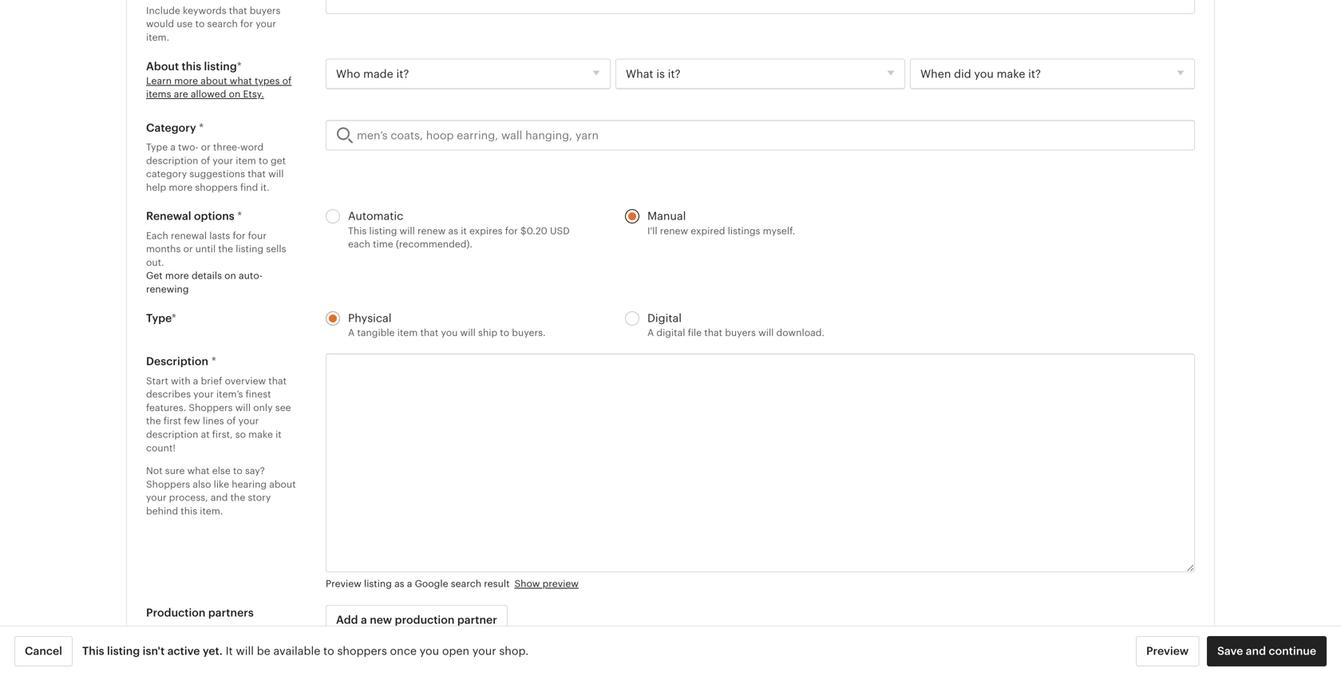 Task type: vqa. For each thing, say whether or not it's contained in the screenshot.
left the production
yes



Task type: locate. For each thing, give the bounding box(es) containing it.
buyers right file
[[725, 327, 756, 338]]

for left four on the top left of the page
[[233, 230, 246, 241]]

what up also on the bottom left of the page
[[187, 466, 210, 476]]

more up renewing on the top left
[[165, 271, 189, 281]]

preview for preview listing as a google search result show preview
[[326, 579, 362, 590]]

that up finest at the left bottom of the page
[[269, 376, 287, 386]]

sells
[[266, 244, 286, 254]]

1 horizontal spatial you
[[420, 645, 439, 658]]

1 horizontal spatial or
[[201, 142, 211, 153]]

1 horizontal spatial search
[[451, 579, 482, 590]]

2 description from the top
[[146, 429, 198, 440]]

0 horizontal spatial a
[[146, 645, 153, 656]]

1 horizontal spatial preview
[[1147, 645, 1189, 658]]

* for category * type a two- or three-word description of your item to get category suggestions that will help more shoppers find it.
[[199, 121, 204, 134]]

description inside start with a brief overview that describes your item's finest features. shoppers will only see the first few lines of your description at first, so make it count!
[[146, 429, 198, 440]]

about up story
[[269, 479, 296, 490]]

on left auto-
[[225, 271, 236, 281]]

this
[[348, 225, 367, 236], [82, 645, 104, 658]]

* right category
[[199, 121, 204, 134]]

finest
[[246, 389, 271, 400]]

first
[[164, 416, 181, 427]]

suggestions
[[190, 169, 245, 179]]

or down renewal
[[183, 244, 193, 254]]

0 vertical spatial item
[[236, 155, 256, 166]]

listing up 'time'
[[369, 225, 397, 236]]

will down get
[[268, 169, 284, 179]]

you inside physical a tangible item that you will ship to buyers.
[[441, 327, 458, 338]]

0 horizontal spatial preview
[[326, 579, 362, 590]]

1 vertical spatial shoppers
[[146, 479, 190, 490]]

0 vertical spatial more
[[174, 75, 198, 86]]

new
[[370, 614, 392, 627]]

0 vertical spatial item.
[[146, 32, 169, 43]]

is
[[146, 627, 154, 638]]

for
[[240, 19, 253, 29], [505, 225, 518, 236], [233, 230, 246, 241], [217, 627, 230, 638]]

1 horizontal spatial this
[[348, 225, 367, 236]]

about
[[146, 60, 179, 72]]

shoppers
[[189, 402, 233, 413], [146, 479, 190, 490]]

and inside not sure what else to say? shoppers also like hearing about your process, and the story behind this item.
[[211, 492, 228, 503]]

for left the you? at the left of the page
[[217, 627, 230, 638]]

the down hearing
[[230, 492, 245, 503]]

that inside physical a tangible item that you will ship to buyers.
[[420, 327, 439, 338]]

on inside renewal options * each renewal lasts for four months or until the listing sells out. get more details on auto- renewing
[[225, 271, 236, 281]]

* for type *
[[172, 312, 176, 324]]

are
[[174, 89, 188, 100]]

0 vertical spatial it
[[461, 225, 467, 236]]

i'll
[[648, 225, 658, 236]]

0 vertical spatial buyers
[[250, 5, 281, 16]]

behind
[[146, 506, 178, 517]]

time
[[373, 239, 394, 250]]

* up brief
[[212, 355, 216, 368]]

shoppers up lines
[[189, 402, 233, 413]]

on
[[229, 89, 241, 100], [225, 271, 236, 281]]

preview up add in the bottom of the page
[[326, 579, 362, 590]]

0 horizontal spatial renew
[[418, 225, 446, 236]]

listing inside automatic this listing will renew as it expires for $0.20 usd each time (recommended).
[[369, 225, 397, 236]]

* down renewing on the top left
[[172, 312, 176, 324]]

1 horizontal spatial buyers
[[725, 327, 756, 338]]

and right save
[[1246, 645, 1267, 658]]

1 vertical spatial the
[[146, 416, 161, 427]]

a down physical
[[348, 327, 355, 338]]

item inside physical a tangible item that you will ship to buyers.
[[397, 327, 418, 338]]

of inside production partners is this required for you? a production partner is anyone who's not a part of your etsy shop who helps you physical
[[221, 659, 230, 669]]

1 horizontal spatial a
[[348, 327, 355, 338]]

with
[[171, 376, 191, 386]]

1 vertical spatial search
[[451, 579, 482, 590]]

1 vertical spatial partner
[[209, 645, 243, 656]]

it inside automatic this listing will renew as it expires for $0.20 usd each time (recommended).
[[461, 225, 467, 236]]

three-
[[213, 142, 240, 153]]

also
[[193, 479, 211, 490]]

and inside button
[[1246, 645, 1267, 658]]

to inside include keywords that buyers would use to search for your item.
[[195, 19, 205, 29]]

to down the keywords
[[195, 19, 205, 29]]

preview
[[543, 579, 579, 590]]

0 horizontal spatial buyers
[[250, 5, 281, 16]]

who's
[[146, 659, 172, 669]]

1 vertical spatial this
[[181, 506, 197, 517]]

more up are
[[174, 75, 198, 86]]

type down renewing on the top left
[[146, 312, 172, 324]]

for right use
[[240, 19, 253, 29]]

a left two-
[[170, 142, 176, 153]]

will inside category * type a two- or three-word description of your item to get category suggestions that will help more shoppers find it.
[[268, 169, 284, 179]]

a right with
[[193, 376, 198, 386]]

shop
[[146, 672, 169, 676]]

your down brief
[[193, 389, 214, 400]]

item. down the process,
[[200, 506, 223, 517]]

story
[[248, 492, 271, 503]]

1 horizontal spatial item.
[[200, 506, 223, 517]]

to right else
[[233, 466, 243, 476]]

0 horizontal spatial and
[[211, 492, 228, 503]]

description up category
[[146, 155, 198, 166]]

a up who's
[[146, 645, 153, 656]]

describes
[[146, 389, 191, 400]]

0 horizontal spatial as
[[395, 579, 405, 590]]

your right open
[[473, 645, 497, 658]]

1 vertical spatial about
[[269, 479, 296, 490]]

see
[[275, 402, 291, 413]]

start
[[146, 376, 168, 386]]

download.
[[777, 327, 825, 338]]

a down digital
[[648, 327, 654, 338]]

item. inside include keywords that buyers would use to search for your item.
[[146, 32, 169, 43]]

shoppers inside category * type a two- or three-word description of your item to get category suggestions that will help more shoppers find it.
[[195, 182, 238, 193]]

digital a digital file that buyers will download.
[[648, 312, 825, 338]]

2 vertical spatial more
[[165, 271, 189, 281]]

0 vertical spatial type
[[146, 142, 168, 153]]

your inside production partners is this required for you? a production partner is anyone who's not a part of your etsy shop who helps you physical
[[233, 659, 253, 669]]

to right ship in the left top of the page
[[500, 327, 510, 338]]

more down category
[[169, 182, 193, 193]]

word
[[240, 142, 264, 153]]

would
[[146, 19, 174, 29]]

production down google
[[395, 614, 455, 627]]

about up allowed
[[201, 75, 227, 86]]

0 vertical spatial what
[[230, 75, 252, 86]]

0 horizontal spatial this
[[82, 645, 104, 658]]

keywords
[[183, 5, 227, 16]]

0 vertical spatial as
[[448, 225, 458, 236]]

on left etsy.
[[229, 89, 241, 100]]

0 horizontal spatial you
[[221, 672, 237, 676]]

2 renew from the left
[[660, 225, 688, 236]]

your up "types" at the left top of the page
[[256, 19, 276, 29]]

1 vertical spatial as
[[395, 579, 405, 590]]

a inside production partners is this required for you? a production partner is anyone who's not a part of your etsy shop who helps you physical
[[146, 645, 153, 656]]

that
[[229, 5, 247, 16], [248, 169, 266, 179], [420, 327, 439, 338], [705, 327, 723, 338], [269, 376, 287, 386]]

partner up open
[[457, 614, 497, 627]]

listing inside about this listing * learn more about what types of items are allowed on etsy.
[[204, 60, 237, 72]]

the down features.
[[146, 416, 161, 427]]

what inside about this listing * learn more about what types of items are allowed on etsy.
[[230, 75, 252, 86]]

the inside not sure what else to say? shoppers also like hearing about your process, and the story behind this item.
[[230, 492, 245, 503]]

item. down would
[[146, 32, 169, 43]]

1 vertical spatial item.
[[200, 506, 223, 517]]

0 vertical spatial shoppers
[[189, 402, 233, 413]]

this up the each at the top left of page
[[348, 225, 367, 236]]

of down it
[[221, 659, 230, 669]]

will inside automatic this listing will renew as it expires for $0.20 usd each time (recommended).
[[400, 225, 415, 236]]

2 vertical spatial you
[[221, 672, 237, 676]]

1 horizontal spatial shoppers
[[337, 645, 387, 658]]

a right add in the bottom of the page
[[361, 614, 367, 627]]

or
[[201, 142, 211, 153], [183, 244, 193, 254]]

listing up learn more about what types of items are allowed on etsy. link
[[204, 60, 237, 72]]

renew
[[418, 225, 446, 236], [660, 225, 688, 236]]

listing down four on the top left of the page
[[236, 244, 264, 254]]

it left the expires
[[461, 225, 467, 236]]

0 horizontal spatial item
[[236, 155, 256, 166]]

that right the keywords
[[229, 5, 247, 16]]

0 vertical spatial you
[[441, 327, 458, 338]]

result
[[484, 579, 510, 590]]

to inside physical a tangible item that you will ship to buyers.
[[500, 327, 510, 338]]

1 vertical spatial production
[[155, 645, 206, 656]]

1 type from the top
[[146, 142, 168, 153]]

search left result
[[451, 579, 482, 590]]

and down like
[[211, 492, 228, 503]]

0 vertical spatial about
[[201, 75, 227, 86]]

2 horizontal spatial you
[[441, 327, 458, 338]]

item down word
[[236, 155, 256, 166]]

show preview link
[[515, 579, 579, 590]]

you left ship in the left top of the page
[[441, 327, 458, 338]]

your down three-
[[213, 155, 233, 166]]

that inside digital a digital file that buyers will download.
[[705, 327, 723, 338]]

show
[[515, 579, 540, 590]]

a right not
[[192, 659, 197, 669]]

your down is
[[233, 659, 253, 669]]

as left google
[[395, 579, 405, 590]]

category
[[146, 121, 196, 134]]

1 renew from the left
[[418, 225, 446, 236]]

shoppers
[[195, 182, 238, 193], [337, 645, 387, 658]]

your up so
[[239, 416, 259, 427]]

you?
[[232, 627, 254, 638]]

1 vertical spatial type
[[146, 312, 172, 324]]

find
[[240, 182, 258, 193]]

as up (recommended).
[[448, 225, 458, 236]]

preview for preview
[[1147, 645, 1189, 658]]

partner up part
[[209, 645, 243, 656]]

0 vertical spatial shoppers
[[195, 182, 238, 193]]

of up 'first,' at the left
[[227, 416, 236, 427]]

shoppers down sure
[[146, 479, 190, 490]]

type inside category * type a two- or three-word description of your item to get category suggestions that will help more shoppers find it.
[[146, 142, 168, 153]]

a inside production partners is this required for you? a production partner is anyone who's not a part of your etsy shop who helps you physical
[[192, 659, 197, 669]]

that right file
[[705, 327, 723, 338]]

1 horizontal spatial item
[[397, 327, 418, 338]]

0 vertical spatial preview
[[326, 579, 362, 590]]

* right options
[[237, 210, 242, 223]]

0 vertical spatial this
[[182, 60, 201, 72]]

and
[[211, 492, 228, 503], [1246, 645, 1267, 658]]

1 horizontal spatial and
[[1246, 645, 1267, 658]]

will left download.
[[759, 327, 774, 338]]

listing inside renewal options * each renewal lasts for four months or until the listing sells out. get more details on auto- renewing
[[236, 244, 264, 254]]

will down item's
[[235, 402, 251, 413]]

for left $0.20
[[505, 225, 518, 236]]

0 horizontal spatial what
[[187, 466, 210, 476]]

the inside start with a brief overview that describes your item's finest features. shoppers will only see the first few lines of your description at first, so make it count!
[[146, 416, 161, 427]]

auto-
[[239, 271, 263, 281]]

of
[[282, 75, 292, 86], [201, 155, 210, 166], [227, 416, 236, 427], [221, 659, 230, 669]]

renew up (recommended).
[[418, 225, 446, 236]]

description
[[146, 155, 198, 166], [146, 429, 198, 440]]

you
[[441, 327, 458, 338], [420, 645, 439, 658], [221, 672, 237, 676]]

0 vertical spatial this
[[348, 225, 367, 236]]

once
[[390, 645, 417, 658]]

renew down manual
[[660, 225, 688, 236]]

buyers right the keywords
[[250, 5, 281, 16]]

what up etsy.
[[230, 75, 252, 86]]

a
[[348, 327, 355, 338], [648, 327, 654, 338], [146, 645, 153, 656]]

0 vertical spatial search
[[207, 19, 238, 29]]

None text field
[[326, 354, 1196, 573]]

2 vertical spatial the
[[230, 492, 245, 503]]

more
[[174, 75, 198, 86], [169, 182, 193, 193], [165, 271, 189, 281]]

0 vertical spatial on
[[229, 89, 241, 100]]

1 horizontal spatial production
[[395, 614, 455, 627]]

item right tangible
[[397, 327, 418, 338]]

1 description from the top
[[146, 155, 198, 166]]

this right is at the left bottom
[[156, 627, 173, 638]]

the inside renewal options * each renewal lasts for four months or until the listing sells out. get more details on auto- renewing
[[218, 244, 233, 254]]

type down category
[[146, 142, 168, 153]]

0 horizontal spatial item.
[[146, 32, 169, 43]]

as
[[448, 225, 458, 236], [395, 579, 405, 590]]

more inside about this listing * learn more about what types of items are allowed on etsy.
[[174, 75, 198, 86]]

include
[[146, 5, 180, 16]]

1 horizontal spatial what
[[230, 75, 252, 86]]

file
[[688, 327, 702, 338]]

this inside not sure what else to say? shoppers also like hearing about your process, and the story behind this item.
[[181, 506, 197, 517]]

preview left save
[[1147, 645, 1189, 658]]

shoppers down add in the bottom of the page
[[337, 645, 387, 658]]

2 horizontal spatial a
[[648, 327, 654, 338]]

count!
[[146, 443, 176, 453]]

type *
[[146, 312, 176, 324]]

to left get
[[259, 155, 268, 166]]

0 horizontal spatial search
[[207, 19, 238, 29]]

0 horizontal spatial partner
[[209, 645, 243, 656]]

1 vertical spatial and
[[1246, 645, 1267, 658]]

1 vertical spatial buyers
[[725, 327, 756, 338]]

0 horizontal spatial production
[[155, 645, 206, 656]]

your inside include keywords that buyers would use to search for your item.
[[256, 19, 276, 29]]

1 vertical spatial more
[[169, 182, 193, 193]]

1 vertical spatial on
[[225, 271, 236, 281]]

of up suggestions
[[201, 155, 210, 166]]

preview
[[326, 579, 362, 590], [1147, 645, 1189, 658]]

it.
[[261, 182, 270, 193]]

that right tangible
[[420, 327, 439, 338]]

a inside digital a digital file that buyers will download.
[[648, 327, 654, 338]]

that inside start with a brief overview that describes your item's finest features. shoppers will only see the first few lines of your description at first, so make it count!
[[269, 376, 287, 386]]

your up behind
[[146, 492, 167, 503]]

will up (recommended).
[[400, 225, 415, 236]]

or right two-
[[201, 142, 211, 153]]

description down first
[[146, 429, 198, 440]]

0 vertical spatial the
[[218, 244, 233, 254]]

about inside not sure what else to say? shoppers also like hearing about your process, and the story behind this item.
[[269, 479, 296, 490]]

shop.
[[499, 645, 529, 658]]

search down the keywords
[[207, 19, 238, 29]]

it right make
[[276, 429, 282, 440]]

1 vertical spatial or
[[183, 244, 193, 254]]

1 vertical spatial description
[[146, 429, 198, 440]]

this
[[182, 60, 201, 72], [181, 506, 197, 517], [156, 627, 173, 638]]

0 vertical spatial or
[[201, 142, 211, 153]]

1 horizontal spatial as
[[448, 225, 458, 236]]

1 horizontal spatial about
[[269, 479, 296, 490]]

this right cancel
[[82, 645, 104, 658]]

1 vertical spatial it
[[276, 429, 282, 440]]

only
[[253, 402, 273, 413]]

this right the about
[[182, 60, 201, 72]]

renewal
[[146, 210, 191, 223]]

1 horizontal spatial it
[[461, 225, 467, 236]]

$0.20
[[521, 225, 548, 236]]

you right once
[[420, 645, 439, 658]]

to
[[195, 19, 205, 29], [259, 155, 268, 166], [500, 327, 510, 338], [233, 466, 243, 476], [323, 645, 334, 658]]

the down lasts on the left top
[[218, 244, 233, 254]]

1 vertical spatial what
[[187, 466, 210, 476]]

shoppers down suggestions
[[195, 182, 238, 193]]

production up not
[[155, 645, 206, 656]]

preview inside button
[[1147, 645, 1189, 658]]

listing left 'isn't'
[[107, 645, 140, 658]]

a inside physical a tangible item that you will ship to buyers.
[[348, 327, 355, 338]]

what
[[230, 75, 252, 86], [187, 466, 210, 476]]

0 vertical spatial and
[[211, 492, 228, 503]]

manual i'll renew expired listings myself.
[[648, 210, 796, 236]]

* inside category * type a two- or three-word description of your item to get category suggestions that will help more shoppers find it.
[[199, 121, 204, 134]]

help
[[146, 182, 166, 193]]

myself.
[[763, 225, 796, 236]]

that up find
[[248, 169, 266, 179]]

process,
[[169, 492, 208, 503]]

0 horizontal spatial or
[[183, 244, 193, 254]]

1 horizontal spatial partner
[[457, 614, 497, 627]]

of inside about this listing * learn more about what types of items are allowed on etsy.
[[282, 75, 292, 86]]

1 vertical spatial preview
[[1147, 645, 1189, 658]]

will right it
[[236, 645, 254, 658]]

helps
[[193, 672, 218, 676]]

1 vertical spatial item
[[397, 327, 418, 338]]

lasts
[[209, 230, 230, 241]]

what inside not sure what else to say? shoppers also like hearing about your process, and the story behind this item.
[[187, 466, 210, 476]]

0 horizontal spatial shoppers
[[195, 182, 238, 193]]

details
[[192, 271, 222, 281]]

0 horizontal spatial it
[[276, 429, 282, 440]]

listing
[[204, 60, 237, 72], [369, 225, 397, 236], [236, 244, 264, 254], [364, 579, 392, 590], [107, 645, 140, 658]]

2 vertical spatial this
[[156, 627, 173, 638]]

None field
[[326, 0, 1196, 14]]

will left ship in the left top of the page
[[460, 327, 476, 338]]

allowed
[[191, 89, 226, 100]]

1 horizontal spatial renew
[[660, 225, 688, 236]]

your
[[256, 19, 276, 29], [213, 155, 233, 166], [193, 389, 214, 400], [239, 416, 259, 427], [146, 492, 167, 503], [473, 645, 497, 658], [233, 659, 253, 669]]

* inside about this listing * learn more about what types of items are allowed on etsy.
[[237, 60, 242, 72]]

cancel
[[25, 645, 62, 658]]

this down the process,
[[181, 506, 197, 517]]

it
[[226, 645, 233, 658]]

of right "types" at the left top of the page
[[282, 75, 292, 86]]

0 horizontal spatial about
[[201, 75, 227, 86]]

0 vertical spatial description
[[146, 155, 198, 166]]

* up learn more about what types of items are allowed on etsy. link
[[237, 60, 242, 72]]



Task type: describe. For each thing, give the bounding box(es) containing it.
so
[[235, 429, 246, 440]]

etsy
[[256, 659, 275, 669]]

this listing isn't active yet. it will be available to shoppers once you open your shop.
[[82, 645, 529, 658]]

overview
[[225, 376, 266, 386]]

automatic
[[348, 210, 404, 223]]

lines
[[203, 416, 224, 427]]

cancel button
[[14, 636, 73, 667]]

available
[[274, 645, 321, 658]]

digital
[[648, 312, 682, 324]]

get more details on auto- renewing button
[[146, 269, 297, 296]]

about inside about this listing * learn more about what types of items are allowed on etsy.
[[201, 75, 227, 86]]

description inside category * type a two- or three-word description of your item to get category suggestions that will help more shoppers find it.
[[146, 155, 198, 166]]

more inside renewal options * each renewal lasts for four months or until the listing sells out. get more details on auto- renewing
[[165, 271, 189, 281]]

buyers inside digital a digital file that buyers will download.
[[725, 327, 756, 338]]

save
[[1218, 645, 1244, 658]]

buyers inside include keywords that buyers would use to search for your item.
[[250, 5, 281, 16]]

renewal
[[171, 230, 207, 241]]

save and continue button
[[1207, 636, 1327, 667]]

to inside category * type a two- or three-word description of your item to get category suggestions that will help more shoppers find it.
[[259, 155, 268, 166]]

renewal options * each renewal lasts for four months or until the listing sells out. get more details on auto- renewing
[[146, 210, 286, 295]]

item. inside not sure what else to say? shoppers also like hearing about your process, and the story behind this item.
[[200, 506, 223, 517]]

more inside category * type a two- or three-word description of your item to get category suggestions that will help more shoppers find it.
[[169, 182, 193, 193]]

open
[[442, 645, 470, 658]]

it inside start with a brief overview that describes your item's finest features. shoppers will only see the first few lines of your description at first, so make it count!
[[276, 429, 282, 440]]

isn't
[[143, 645, 165, 658]]

for inside automatic this listing will renew as it expires for $0.20 usd each time (recommended).
[[505, 225, 518, 236]]

category
[[146, 169, 187, 179]]

usd
[[550, 225, 570, 236]]

search inside include keywords that buyers would use to search for your item.
[[207, 19, 238, 29]]

renew inside automatic this listing will renew as it expires for $0.20 usd each time (recommended).
[[418, 225, 446, 236]]

like
[[214, 479, 229, 490]]

four
[[248, 230, 267, 241]]

item's
[[216, 389, 243, 400]]

is
[[245, 645, 252, 656]]

ship
[[478, 327, 498, 338]]

shoppers inside start with a brief overview that describes your item's finest features. shoppers will only see the first few lines of your description at first, so make it count!
[[189, 402, 233, 413]]

include keywords that buyers would use to search for your item.
[[146, 5, 281, 43]]

partners
[[208, 607, 254, 619]]

a inside category * type a two- or three-word description of your item to get category suggestions that will help more shoppers find it.
[[170, 142, 176, 153]]

manual
[[648, 210, 686, 223]]

as inside automatic this listing will renew as it expires for $0.20 usd each time (recommended).
[[448, 225, 458, 236]]

sure
[[165, 466, 185, 476]]

anyone
[[255, 645, 288, 656]]

that inside category * type a two- or three-word description of your item to get category suggestions that will help more shoppers find it.
[[248, 169, 266, 179]]

0 vertical spatial partner
[[457, 614, 497, 627]]

a for digital
[[648, 327, 654, 338]]

production
[[146, 607, 206, 619]]

or inside category * type a two- or three-word description of your item to get category suggestions that will help more shoppers find it.
[[201, 142, 211, 153]]

part
[[200, 659, 219, 669]]

your inside not sure what else to say? shoppers also like hearing about your process, and the story behind this item.
[[146, 492, 167, 503]]

not sure what else to say? shoppers also like hearing about your process, and the story behind this item.
[[146, 466, 296, 517]]

months
[[146, 244, 181, 254]]

or inside renewal options * each renewal lasts for four months or until the listing sells out. get more details on auto- renewing
[[183, 244, 193, 254]]

features.
[[146, 402, 186, 413]]

listing up new
[[364, 579, 392, 590]]

for inside include keywords that buyers would use to search for your item.
[[240, 19, 253, 29]]

to right available
[[323, 645, 334, 658]]

a left google
[[407, 579, 412, 590]]

production partners is this required for you? a production partner is anyone who's not a part of your etsy shop who helps you physical
[[146, 607, 288, 676]]

at
[[201, 429, 210, 440]]

out.
[[146, 257, 164, 268]]

production inside production partners is this required for you? a production partner is anyone who's not a part of your etsy shop who helps you physical
[[155, 645, 206, 656]]

learn more about what types of items are allowed on etsy. link
[[146, 75, 292, 100]]

to inside not sure what else to say? shoppers also like hearing about your process, and the story behind this item.
[[233, 466, 243, 476]]

1 vertical spatial you
[[420, 645, 439, 658]]

* for description *
[[212, 355, 216, 368]]

a for physical
[[348, 327, 355, 338]]

will inside digital a digital file that buyers will download.
[[759, 327, 774, 338]]

category * type a two- or three-word description of your item to get category suggestions that will help more shoppers find it.
[[146, 121, 286, 193]]

first,
[[212, 429, 233, 440]]

2 type from the top
[[146, 312, 172, 324]]

types
[[255, 75, 280, 86]]

for inside production partners is this required for you? a production partner is anyone who's not a part of your etsy shop who helps you physical
[[217, 627, 230, 638]]

shoppers inside not sure what else to say? shoppers also like hearing about your process, and the story behind this item.
[[146, 479, 190, 490]]

renew inside 'manual i'll renew expired listings myself.'
[[660, 225, 688, 236]]

use
[[177, 19, 193, 29]]

brief
[[201, 376, 222, 386]]

options
[[194, 210, 235, 223]]

add a new production partner
[[336, 614, 497, 627]]

on inside about this listing * learn more about what types of items are allowed on etsy.
[[229, 89, 241, 100]]

about this listing * learn more about what types of items are allowed on etsy.
[[146, 60, 292, 100]]

say?
[[245, 466, 265, 476]]

* inside renewal options * each renewal lasts for four months or until the listing sells out. get more details on auto- renewing
[[237, 210, 242, 223]]

tangible
[[357, 327, 395, 338]]

a inside start with a brief overview that describes your item's finest features. shoppers will only see the first few lines of your description at first, so make it count!
[[193, 376, 198, 386]]

each
[[146, 230, 168, 241]]

(recommended).
[[396, 239, 473, 250]]

partner inside production partners is this required for you? a production partner is anyone who's not a part of your etsy shop who helps you physical
[[209, 645, 243, 656]]

description
[[146, 355, 208, 368]]

will inside start with a brief overview that describes your item's finest features. shoppers will only see the first few lines of your description at first, so make it count!
[[235, 402, 251, 413]]

this inside automatic this listing will renew as it expires for $0.20 usd each time (recommended).
[[348, 225, 367, 236]]

google
[[415, 579, 448, 590]]

will inside physical a tangible item that you will ship to buyers.
[[460, 327, 476, 338]]

who
[[171, 672, 191, 676]]

description *
[[146, 355, 216, 368]]

physical
[[348, 312, 392, 324]]

of inside start with a brief overview that describes your item's finest features. shoppers will only see the first few lines of your description at first, so make it count!
[[227, 416, 236, 427]]

buyers.
[[512, 327, 546, 338]]

else
[[212, 466, 231, 476]]

of inside category * type a two- or three-word description of your item to get category suggestions that will help more shoppers find it.
[[201, 155, 210, 166]]

this inside production partners is this required for you? a production partner is anyone who's not a part of your etsy shop who helps you physical
[[156, 627, 173, 638]]

digital
[[657, 327, 686, 338]]

1 vertical spatial this
[[82, 645, 104, 658]]

add
[[336, 614, 358, 627]]

that inside include keywords that buyers would use to search for your item.
[[229, 5, 247, 16]]

this inside about this listing * learn more about what types of items are allowed on etsy.
[[182, 60, 201, 72]]

your inside category * type a two- or three-word description of your item to get category suggestions that will help more shoppers find it.
[[213, 155, 233, 166]]

be
[[257, 645, 271, 658]]

yet.
[[203, 645, 223, 658]]

expired
[[691, 225, 726, 236]]

men's coats, hoop earring, wall hanging, yarn search field
[[326, 120, 1196, 151]]

item inside category * type a two- or three-word description of your item to get category suggestions that will help more shoppers find it.
[[236, 155, 256, 166]]

physical a tangible item that you will ship to buyers.
[[348, 312, 546, 338]]

0 vertical spatial production
[[395, 614, 455, 627]]

get
[[271, 155, 286, 166]]

you inside production partners is this required for you? a production partner is anyone who's not a part of your etsy shop who helps you physical
[[221, 672, 237, 676]]

for inside renewal options * each renewal lasts for four months or until the listing sells out. get more details on auto- renewing
[[233, 230, 246, 241]]

not
[[146, 466, 163, 476]]

learn
[[146, 75, 172, 86]]

1 vertical spatial shoppers
[[337, 645, 387, 658]]

each
[[348, 239, 371, 250]]

not
[[174, 659, 190, 669]]

start with a brief overview that describes your item's finest features. shoppers will only see the first few lines of your description at first, so make it count!
[[146, 376, 291, 453]]



